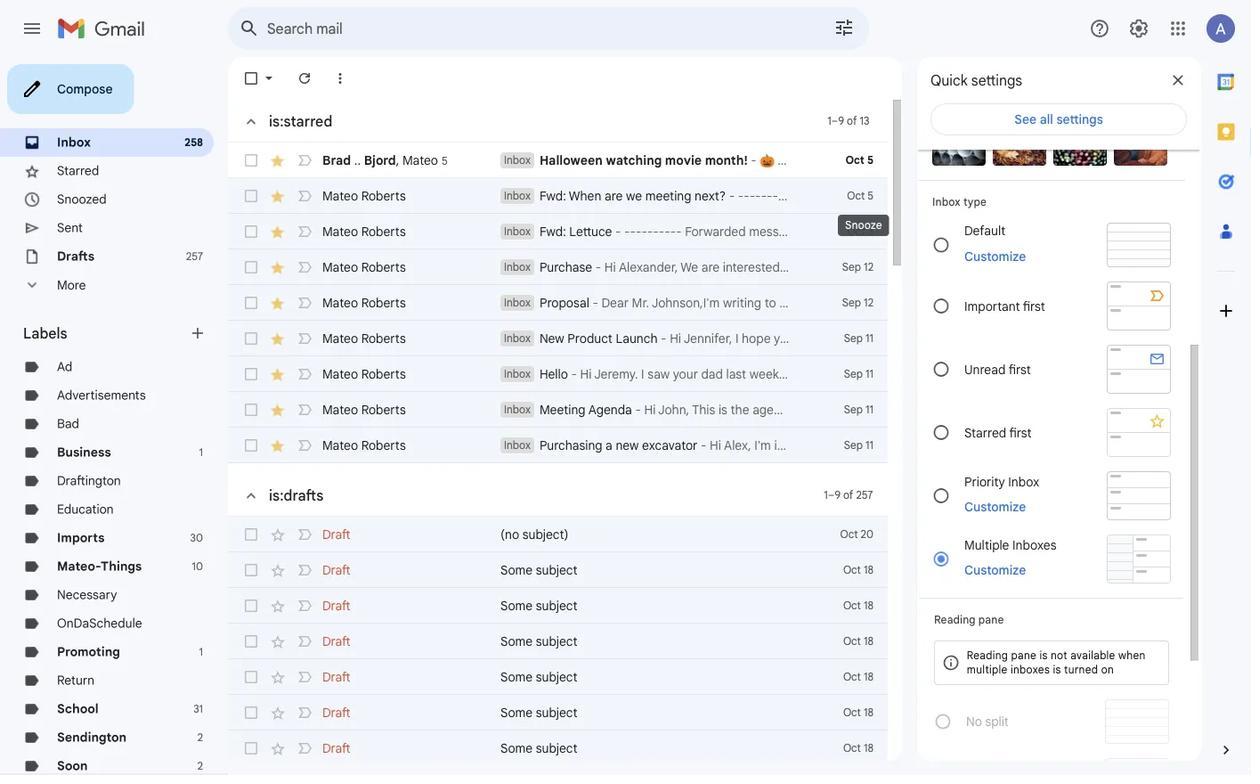 Task type: describe. For each thing, give the bounding box(es) containing it.
– for is:starred
[[832, 114, 839, 128]]

drafts
[[57, 249, 95, 264]]

customize for priority inbox
[[965, 499, 1027, 515]]

inbox type
[[933, 195, 987, 208]]

movie
[[665, 152, 702, 168]]

ad link
[[57, 359, 72, 375]]

3 some subject link from the top
[[501, 633, 790, 650]]

education
[[57, 502, 114, 517]]

compose button
[[7, 64, 134, 114]]

1 – 9 of 257
[[824, 489, 874, 502]]

3 subject from the top
[[536, 633, 578, 649]]

education link
[[57, 502, 114, 517]]

inboxes
[[1011, 663, 1051, 677]]

(no
[[501, 527, 519, 542]]

sep 11 for excavator
[[844, 439, 874, 452]]

– for is:drafts
[[828, 489, 835, 502]]

inbox hello - hi jeremy. i saw your dad last week! how is he? best, mateo
[[504, 366, 918, 382]]

15 row from the top
[[228, 695, 888, 731]]

first for starred first
[[1010, 425, 1032, 440]]

10 row from the top
[[228, 517, 888, 552]]

is:starred button
[[233, 104, 340, 139]]

1 18 from the top
[[864, 564, 874, 577]]

bad link
[[57, 416, 79, 432]]

reading pane
[[935, 613, 1005, 626]]

lettuce
[[570, 224, 612, 239]]

new
[[540, 331, 565, 346]]

2 12 from the top
[[864, 296, 874, 310]]

oct 18 for third some subject link from the top
[[844, 635, 874, 648]]

fwd: for fwd: lettuce
[[540, 224, 566, 239]]

subject)
[[523, 527, 569, 542]]

starred for starred first
[[965, 425, 1007, 440]]

is:starred
[[269, 112, 333, 130]]

mateo-
[[57, 559, 101, 574]]

jeremy.
[[594, 366, 638, 382]]

11 for jeremy.
[[866, 368, 874, 381]]

drafts link
[[57, 249, 95, 264]]

oct 3
[[848, 225, 874, 238]]

priority inbox
[[965, 474, 1040, 489]]

inbox for inbox hello - hi jeremy. i saw your dad last week! how is he? best, mateo
[[504, 368, 531, 381]]

257 inside main content
[[857, 489, 874, 502]]

some for first some subject link from the bottom of the main content containing is:starred
[[501, 740, 533, 756]]

labels
[[23, 324, 67, 342]]

a
[[606, 437, 613, 453]]

- right movie
[[748, 152, 760, 168]]

mateo roberts for meeting agenda
[[323, 402, 406, 417]]

2 sep 12 from the top
[[843, 296, 874, 310]]

business link
[[57, 445, 111, 460]]

roberts for fwd: lettuce
[[361, 224, 406, 239]]

purchasing
[[540, 437, 603, 453]]

11 for excavator
[[866, 439, 874, 452]]

mateo for proposal
[[323, 295, 358, 310]]

- right agenda
[[636, 402, 641, 417]]

5 subject from the top
[[536, 705, 578, 720]]

258
[[185, 136, 203, 149]]

are
[[605, 188, 623, 204]]

roberts for meeting agenda
[[361, 402, 406, 417]]

5 row from the top
[[228, 285, 888, 321]]

sep for purchasing a new excavator
[[844, 439, 863, 452]]

of for is:starred
[[847, 114, 857, 128]]

more
[[57, 277, 86, 293]]

customize button for default
[[954, 246, 1037, 267]]

inbox meeting agenda -
[[504, 402, 645, 417]]

4 some subject from the top
[[501, 669, 578, 685]]

meeting
[[646, 188, 692, 204]]

3 11 from the top
[[866, 403, 874, 417]]

how
[[786, 366, 811, 382]]

Search mail text field
[[267, 20, 784, 37]]

when
[[569, 188, 602, 204]]

first for unread first
[[1009, 361, 1032, 377]]

quick
[[931, 71, 968, 89]]

some for third some subject link from the top
[[501, 633, 533, 649]]

inbox fwd: when are we meeting next? -
[[504, 188, 738, 204]]

more image
[[331, 69, 349, 87]]

2 for sendington
[[197, 731, 203, 744]]

school
[[57, 701, 99, 717]]

mateo roberts for fwd: lettuce
[[323, 224, 406, 239]]

- right the next?
[[729, 188, 735, 204]]

default
[[965, 223, 1006, 239]]

multiple inboxes
[[965, 537, 1057, 553]]

return link
[[57, 673, 95, 688]]

search mail image
[[233, 12, 266, 45]]

mateo roberts for purchasing a new excavator
[[323, 437, 406, 453]]

support image
[[1090, 18, 1111, 39]]

unread first
[[965, 361, 1032, 377]]

draftington
[[57, 473, 121, 489]]

2 18 from the top
[[864, 599, 874, 613]]

inbox for inbox proposal -
[[504, 296, 531, 310]]

3 18 from the top
[[864, 635, 874, 648]]

inbox for inbox new product launch -
[[504, 332, 531, 345]]

6 some subject link from the top
[[501, 739, 790, 757]]

mateo for fwd: lettuce
[[323, 224, 358, 239]]

4 some subject link from the top
[[501, 668, 790, 686]]

inbox purchase -
[[504, 259, 605, 275]]

compose
[[57, 81, 113, 97]]

inbox halloween watching movie month!
[[504, 152, 748, 168]]

is:drafts
[[269, 486, 324, 504]]

see all settings button
[[931, 103, 1188, 135]]

11 for -
[[866, 332, 874, 345]]

mateo for fwd: when are we meeting next?
[[323, 188, 358, 204]]

imports
[[57, 530, 105, 546]]

some subject for first some subject link from the bottom of the main content containing is:starred
[[501, 740, 578, 756]]

6 subject from the top
[[536, 740, 578, 756]]

brad .. bjord , mateo 5
[[323, 152, 448, 168]]

multiple
[[965, 537, 1010, 553]]

inbox for inbox
[[57, 135, 91, 150]]

mateo roberts for new product launch
[[323, 331, 406, 346]]

hi
[[580, 366, 592, 382]]

oct 18 for fifth some subject link from the bottom of the main content containing is:starred
[[844, 599, 874, 613]]

1 12 from the top
[[864, 261, 874, 274]]

257 inside labels navigation
[[186, 250, 203, 263]]

dad
[[702, 366, 723, 382]]

🎃 image
[[760, 154, 775, 169]]

1 vertical spatial oct 5
[[848, 189, 874, 203]]

30
[[190, 531, 203, 545]]

necessary link
[[57, 587, 117, 603]]

launch
[[616, 331, 658, 346]]

inbox for inbox meeting agenda -
[[504, 403, 531, 417]]

we
[[626, 188, 642, 204]]

customize for multiple inboxes
[[965, 562, 1027, 578]]

inbox for inbox fwd: when are we meeting next? -
[[504, 189, 531, 203]]

draft for fifth some subject link from the bottom of the main content containing is:starred
[[323, 598, 351, 613]]

meeting
[[540, 402, 586, 417]]

oct 20
[[841, 528, 874, 541]]

inboxes
[[1013, 537, 1057, 553]]

1 – 9 of 13
[[828, 114, 870, 128]]

labels navigation
[[0, 57, 228, 775]]

- right excavator at right bottom
[[701, 437, 707, 453]]

fwd: for fwd: when are we meeting next?
[[540, 188, 566, 204]]

1 some subject link from the top
[[501, 561, 790, 579]]

(no subject) link
[[501, 526, 790, 543]]

6 18 from the top
[[864, 742, 874, 755]]

school link
[[57, 701, 99, 717]]

agenda
[[589, 402, 632, 417]]

inbox for inbox fwd: lettuce -
[[504, 225, 531, 238]]

1 horizontal spatial is
[[1040, 649, 1048, 662]]

some subject for 1st some subject link from the top
[[501, 562, 578, 578]]

mateo roberts for hello
[[323, 366, 406, 382]]

mateo for meeting agenda
[[323, 402, 358, 417]]

all
[[1040, 112, 1054, 127]]

3 roberts from the top
[[361, 259, 406, 275]]

ondaschedule
[[57, 616, 142, 631]]

inbox link
[[57, 135, 91, 150]]

first for important first
[[1023, 298, 1046, 314]]

draft for first some subject link from the bottom of the main content containing is:starred
[[323, 740, 351, 756]]

watching
[[606, 152, 662, 168]]

pane for reading pane
[[979, 613, 1005, 626]]

gmail image
[[57, 11, 154, 46]]

turned
[[1065, 663, 1099, 677]]

draftington link
[[57, 473, 121, 489]]

- right launch
[[661, 331, 667, 346]]

5 inside 'brad .. bjord , mateo 5'
[[442, 154, 448, 167]]

some subject for fifth some subject link
[[501, 705, 578, 720]]

things
[[101, 559, 142, 574]]

promoting link
[[57, 644, 120, 660]]



Task type: vqa. For each thing, say whether or not it's contained in the screenshot.
dylan.mathias248@gmail.com
no



Task type: locate. For each thing, give the bounding box(es) containing it.
1 mateo roberts from the top
[[323, 188, 406, 204]]

next?
[[695, 188, 726, 204]]

0 vertical spatial 2
[[197, 731, 203, 744]]

inbox inside "inbox purchase -"
[[504, 261, 531, 274]]

11 up 1 – 9 of 257
[[866, 439, 874, 452]]

sendington
[[57, 730, 127, 745]]

9 for is:starred
[[839, 114, 845, 128]]

7 draft from the top
[[323, 740, 351, 756]]

0 vertical spatial sep 12
[[843, 261, 874, 274]]

11 up best,
[[866, 332, 874, 345]]

soon link
[[57, 758, 88, 774]]

11 right he? at the right
[[866, 368, 874, 381]]

of left 13 at top right
[[847, 114, 857, 128]]

1 sep 11 from the top
[[844, 332, 874, 345]]

1 some subject from the top
[[501, 562, 578, 578]]

inbox fwd: lettuce -
[[504, 224, 625, 239]]

pane up inboxes
[[1012, 649, 1037, 662]]

product
[[568, 331, 613, 346]]

0 vertical spatial starred
[[57, 163, 99, 179]]

reading for reading pane
[[935, 613, 976, 626]]

3
[[868, 225, 874, 238]]

1 horizontal spatial settings
[[1057, 112, 1104, 127]]

9 left 13 at top right
[[839, 114, 845, 128]]

1 customize button from the top
[[954, 246, 1037, 267]]

3 row from the top
[[228, 214, 888, 249]]

11
[[866, 332, 874, 345], [866, 368, 874, 381], [866, 403, 874, 417], [866, 439, 874, 452]]

saw
[[648, 366, 670, 382]]

2 some from the top
[[501, 598, 533, 613]]

7 row from the top
[[228, 356, 918, 392]]

customize
[[965, 248, 1027, 264], [965, 499, 1027, 515], [965, 562, 1027, 578]]

ondaschedule link
[[57, 616, 142, 631]]

reading pane is not available when multiple inboxes is turned on element
[[935, 641, 1170, 685]]

2 vertical spatial customize
[[965, 562, 1027, 578]]

snooze
[[846, 219, 883, 232]]

5 mateo roberts from the top
[[323, 331, 406, 346]]

of
[[847, 114, 857, 128], [844, 489, 854, 502]]

settings right all on the right top of page
[[1057, 112, 1104, 127]]

0 vertical spatial customize
[[965, 248, 1027, 264]]

draft for third some subject link from the top
[[323, 633, 351, 649]]

- right the lettuce
[[616, 224, 621, 239]]

soon
[[57, 758, 88, 774]]

11 row from the top
[[228, 552, 888, 588]]

1 vertical spatial sep 12
[[843, 296, 874, 310]]

5 up snooze tooltip
[[868, 189, 874, 203]]

2 oct 18 from the top
[[844, 599, 874, 613]]

3 sep 11 from the top
[[844, 403, 874, 417]]

1 vertical spatial starred
[[965, 425, 1007, 440]]

1 vertical spatial of
[[844, 489, 854, 502]]

3 draft from the top
[[323, 598, 351, 613]]

2 customize from the top
[[965, 499, 1027, 515]]

of up oct 20
[[844, 489, 854, 502]]

0 vertical spatial 12
[[864, 261, 874, 274]]

1 oct 18 from the top
[[844, 564, 874, 577]]

2 11 from the top
[[866, 368, 874, 381]]

1 vertical spatial 257
[[857, 489, 874, 502]]

customize down priority inbox
[[965, 499, 1027, 515]]

return
[[57, 673, 95, 688]]

advanced search options image
[[827, 10, 862, 45]]

12 up best,
[[864, 296, 874, 310]]

5 roberts from the top
[[361, 331, 406, 346]]

None checkbox
[[242, 69, 260, 87], [242, 151, 260, 169], [242, 187, 260, 205], [242, 258, 260, 276], [242, 330, 260, 347], [242, 365, 260, 383], [242, 526, 260, 543], [242, 668, 260, 686], [242, 704, 260, 722], [242, 69, 260, 87], [242, 151, 260, 169], [242, 187, 260, 205], [242, 258, 260, 276], [242, 330, 260, 347], [242, 365, 260, 383], [242, 526, 260, 543], [242, 668, 260, 686], [242, 704, 260, 722]]

main menu image
[[21, 18, 43, 39]]

sep for new product launch
[[844, 332, 863, 345]]

2 fwd: from the top
[[540, 224, 566, 239]]

sep 11 up 1 – 9 of 257
[[844, 439, 874, 452]]

necessary
[[57, 587, 117, 603]]

mateo for new product launch
[[323, 331, 358, 346]]

oct 5 up snooze tooltip
[[848, 189, 874, 203]]

inbox left purchasing
[[504, 439, 531, 452]]

1 row from the top
[[228, 143, 888, 178]]

2 horizontal spatial is
[[1054, 663, 1062, 677]]

2 vertical spatial customize button
[[954, 560, 1037, 581]]

0 vertical spatial reading
[[935, 613, 976, 626]]

is inside main content
[[814, 366, 823, 382]]

4 roberts from the top
[[361, 295, 406, 310]]

some subject link
[[501, 561, 790, 579], [501, 597, 790, 615], [501, 633, 790, 650], [501, 668, 790, 686], [501, 704, 790, 722], [501, 739, 790, 757]]

0 vertical spatial first
[[1023, 298, 1046, 314]]

customize button down priority inbox
[[954, 496, 1037, 518]]

sendington link
[[57, 730, 127, 745]]

13
[[860, 114, 870, 128]]

he?
[[826, 366, 847, 382]]

fwd: up "inbox purchase -" at the top of the page
[[540, 224, 566, 239]]

2 customize button from the top
[[954, 496, 1037, 518]]

settings inside button
[[1057, 112, 1104, 127]]

0 horizontal spatial 257
[[186, 250, 203, 263]]

customize button down default
[[954, 246, 1037, 267]]

inbox type element
[[933, 195, 1172, 208]]

best,
[[850, 366, 879, 382]]

0 vertical spatial 9
[[839, 114, 845, 128]]

fwd:
[[540, 188, 566, 204], [540, 224, 566, 239]]

is
[[814, 366, 823, 382], [1040, 649, 1048, 662], [1054, 663, 1062, 677]]

0 horizontal spatial starred
[[57, 163, 99, 179]]

is left he? at the right
[[814, 366, 823, 382]]

inbox left halloween
[[504, 154, 531, 167]]

inbox up inbox fwd: lettuce -
[[504, 189, 531, 203]]

inbox
[[57, 135, 91, 150], [504, 154, 531, 167], [504, 189, 531, 203], [933, 195, 961, 208], [504, 225, 531, 238], [504, 261, 531, 274], [504, 296, 531, 310], [504, 332, 531, 345], [504, 368, 531, 381], [504, 403, 531, 417], [504, 439, 531, 452], [1009, 474, 1040, 489]]

1 vertical spatial reading
[[967, 649, 1009, 662]]

starred first
[[965, 425, 1032, 440]]

8 roberts from the top
[[361, 437, 406, 453]]

is down not
[[1054, 663, 1062, 677]]

2 2 from the top
[[197, 760, 203, 773]]

inbox inside inbox fwd: when are we meeting next? -
[[504, 189, 531, 203]]

9 up oct 20
[[835, 489, 841, 502]]

ad
[[57, 359, 72, 375]]

settings image
[[1129, 18, 1150, 39]]

inbox for inbox purchasing a new excavator -
[[504, 439, 531, 452]]

6 draft from the top
[[323, 705, 351, 720]]

fwd: left when
[[540, 188, 566, 204]]

priority
[[965, 474, 1006, 489]]

oct 18 for 4th some subject link from the top of the main content containing is:starred
[[844, 670, 874, 684]]

starred for the starred link
[[57, 163, 99, 179]]

8 row from the top
[[228, 392, 888, 428]]

starred up snoozed
[[57, 163, 99, 179]]

12 down 3
[[864, 261, 874, 274]]

type
[[964, 195, 987, 208]]

first right important
[[1023, 298, 1046, 314]]

advertisements
[[57, 388, 146, 403]]

pane
[[979, 613, 1005, 626], [1012, 649, 1037, 662]]

0 horizontal spatial is
[[814, 366, 823, 382]]

reading pane element
[[935, 613, 1170, 626]]

0 horizontal spatial pane
[[979, 613, 1005, 626]]

is left not
[[1040, 649, 1048, 662]]

5 draft from the top
[[323, 669, 351, 685]]

5 some subject link from the top
[[501, 704, 790, 722]]

draft for fifth some subject link
[[323, 705, 351, 720]]

5 some from the top
[[501, 705, 533, 720]]

2 vertical spatial first
[[1010, 425, 1032, 440]]

sep for hello
[[844, 368, 863, 381]]

your
[[673, 366, 698, 382]]

9 for is:drafts
[[835, 489, 841, 502]]

customize button for priority inbox
[[954, 496, 1037, 518]]

0 vertical spatial settings
[[972, 71, 1023, 89]]

customize button down the multiple
[[954, 560, 1037, 581]]

0 horizontal spatial settings
[[972, 71, 1023, 89]]

inbox left the type
[[933, 195, 961, 208]]

1 vertical spatial customize
[[965, 499, 1027, 515]]

roberts for hello
[[361, 366, 406, 382]]

1 11 from the top
[[866, 332, 874, 345]]

9
[[839, 114, 845, 128], [835, 489, 841, 502]]

is:drafts button
[[233, 478, 331, 514]]

tab list
[[1202, 57, 1252, 711]]

month!
[[705, 152, 748, 168]]

5 down 13 at top right
[[868, 154, 874, 167]]

draft for (no subject) link
[[323, 527, 351, 542]]

sep 11 right how on the top
[[844, 368, 874, 381]]

mateo for purchasing a new excavator
[[323, 437, 358, 453]]

some for 1st some subject link from the top
[[501, 562, 533, 578]]

257
[[186, 250, 203, 263], [857, 489, 874, 502]]

mateo roberts for proposal
[[323, 295, 406, 310]]

unread
[[965, 361, 1006, 377]]

quick settings
[[931, 71, 1023, 89]]

not
[[1051, 649, 1068, 662]]

5 some subject from the top
[[501, 705, 578, 720]]

oct 18 for fifth some subject link
[[844, 706, 874, 719]]

important
[[965, 298, 1021, 314]]

oct 18 for 1st some subject link from the top
[[844, 564, 874, 577]]

main content
[[228, 57, 918, 775]]

3 customize button from the top
[[954, 560, 1037, 581]]

promoting
[[57, 644, 120, 660]]

week!
[[750, 366, 783, 382]]

sep 11 up best,
[[844, 332, 874, 345]]

settings
[[972, 71, 1023, 89], [1057, 112, 1104, 127]]

3 customize from the top
[[965, 562, 1027, 578]]

inbox inside "inbox new product launch -"
[[504, 332, 531, 345]]

customize down default
[[965, 248, 1027, 264]]

12
[[864, 261, 874, 274], [864, 296, 874, 310]]

first up priority inbox
[[1010, 425, 1032, 440]]

3 some from the top
[[501, 633, 533, 649]]

inbox for inbox type
[[933, 195, 961, 208]]

4 18 from the top
[[864, 670, 874, 684]]

3 some subject from the top
[[501, 633, 578, 649]]

0 vertical spatial fwd:
[[540, 188, 566, 204]]

snoozed
[[57, 192, 107, 207]]

inbox left new
[[504, 332, 531, 345]]

settings right quick at the top right of page
[[972, 71, 1023, 89]]

excavator
[[642, 437, 698, 453]]

6 row from the top
[[228, 321, 888, 356]]

quick settings element
[[931, 71, 1023, 103]]

draft for 4th some subject link from the top of the main content containing is:starred
[[323, 669, 351, 685]]

1 vertical spatial settings
[[1057, 112, 1104, 127]]

6 some from the top
[[501, 740, 533, 756]]

1 vertical spatial customize button
[[954, 496, 1037, 518]]

5 right ,
[[442, 154, 448, 167]]

5 18 from the top
[[864, 706, 874, 719]]

0 vertical spatial 257
[[186, 250, 203, 263]]

10
[[192, 560, 203, 573]]

mateo for hello
[[323, 366, 358, 382]]

starred up priority
[[965, 425, 1007, 440]]

inbox left "meeting"
[[504, 403, 531, 417]]

7 roberts from the top
[[361, 402, 406, 417]]

0 vertical spatial customize button
[[954, 246, 1037, 267]]

4 some from the top
[[501, 669, 533, 685]]

when
[[1119, 649, 1146, 662]]

1 customize from the top
[[965, 248, 1027, 264]]

inbox inside inbox purchasing a new excavator -
[[504, 439, 531, 452]]

8 mateo roberts from the top
[[323, 437, 406, 453]]

2 some subject link from the top
[[501, 597, 790, 615]]

reading inside reading pane is not available when multiple inboxes is turned on
[[967, 649, 1009, 662]]

inbox inside inbox fwd: lettuce -
[[504, 225, 531, 238]]

1 vertical spatial pane
[[1012, 649, 1037, 662]]

roberts for new product launch
[[361, 331, 406, 346]]

proposal
[[540, 295, 590, 310]]

0 vertical spatial oct 5
[[846, 154, 874, 167]]

..
[[354, 152, 361, 168]]

sent
[[57, 220, 83, 236]]

roberts for fwd: when are we meeting next?
[[361, 188, 406, 204]]

6 oct 18 from the top
[[844, 742, 874, 755]]

0 vertical spatial of
[[847, 114, 857, 128]]

new
[[616, 437, 639, 453]]

inbox proposal -
[[504, 295, 602, 310]]

1 vertical spatial 2
[[197, 760, 203, 773]]

3 oct 18 from the top
[[844, 635, 874, 648]]

inbox purchasing a new excavator -
[[504, 437, 710, 453]]

sep 11
[[844, 332, 874, 345], [844, 368, 874, 381], [844, 403, 874, 417], [844, 439, 874, 452]]

row
[[228, 143, 888, 178], [228, 178, 888, 214], [228, 214, 888, 249], [228, 249, 888, 285], [228, 285, 888, 321], [228, 321, 888, 356], [228, 356, 918, 392], [228, 392, 888, 428], [228, 428, 888, 463], [228, 517, 888, 552], [228, 552, 888, 588], [228, 588, 888, 624], [228, 624, 888, 659], [228, 659, 888, 695], [228, 695, 888, 731], [228, 731, 888, 766]]

pane up multiple
[[979, 613, 1005, 626]]

4 draft from the top
[[323, 633, 351, 649]]

2 vertical spatial is
[[1054, 663, 1062, 677]]

4 sep 11 from the top
[[844, 439, 874, 452]]

0 vertical spatial pane
[[979, 613, 1005, 626]]

2 row from the top
[[228, 178, 888, 214]]

inbox inside labels navigation
[[57, 135, 91, 150]]

halloween
[[540, 152, 603, 168]]

2 some subject from the top
[[501, 598, 578, 613]]

oct 18
[[844, 564, 874, 577], [844, 599, 874, 613], [844, 635, 874, 648], [844, 670, 874, 684], [844, 706, 874, 719], [844, 742, 874, 755]]

9 row from the top
[[228, 428, 888, 463]]

0 vertical spatial –
[[832, 114, 839, 128]]

1 vertical spatial first
[[1009, 361, 1032, 377]]

1 horizontal spatial pane
[[1012, 649, 1037, 662]]

inbox inside inbox hello - hi jeremy. i saw your dad last week! how is he? best, mateo
[[504, 368, 531, 381]]

- left hi
[[572, 366, 577, 382]]

sep 12 up best,
[[843, 296, 874, 310]]

1 roberts from the top
[[361, 188, 406, 204]]

first
[[1023, 298, 1046, 314], [1009, 361, 1032, 377], [1010, 425, 1032, 440]]

snoozed link
[[57, 192, 107, 207]]

i
[[642, 366, 645, 382]]

of for is:drafts
[[844, 489, 854, 502]]

inbox up the starred link
[[57, 135, 91, 150]]

4 subject from the top
[[536, 669, 578, 685]]

mateo roberts
[[323, 188, 406, 204], [323, 224, 406, 239], [323, 259, 406, 275], [323, 295, 406, 310], [323, 331, 406, 346], [323, 366, 406, 382], [323, 402, 406, 417], [323, 437, 406, 453]]

inbox inside inbox meeting agenda -
[[504, 403, 531, 417]]

row containing brad
[[228, 143, 888, 178]]

1 vertical spatial 9
[[835, 489, 841, 502]]

reading pane is not available when multiple inboxes is turned on
[[967, 649, 1146, 677]]

None checkbox
[[242, 223, 260, 241], [242, 294, 260, 312], [242, 401, 260, 419], [242, 437, 260, 454], [242, 561, 260, 579], [242, 597, 260, 615], [242, 633, 260, 650], [242, 739, 260, 757], [242, 223, 260, 241], [242, 294, 260, 312], [242, 401, 260, 419], [242, 437, 260, 454], [242, 561, 260, 579], [242, 597, 260, 615], [242, 633, 260, 650], [242, 739, 260, 757]]

1 sep 12 from the top
[[843, 261, 874, 274]]

inbox inside inbox halloween watching movie month!
[[504, 154, 531, 167]]

sep 11 for jeremy.
[[844, 368, 874, 381]]

inbox inside inbox proposal -
[[504, 296, 531, 310]]

1 vertical spatial 12
[[864, 296, 874, 310]]

inbox left the proposal
[[504, 296, 531, 310]]

snooze tooltip
[[838, 206, 890, 245]]

2 roberts from the top
[[361, 224, 406, 239]]

14 row from the top
[[228, 659, 888, 695]]

inbox right priority
[[1009, 474, 1040, 489]]

see
[[1015, 112, 1037, 127]]

pane for reading pane is not available when multiple inboxes is turned on
[[1012, 649, 1037, 662]]

13 row from the top
[[228, 624, 888, 659]]

inbox for inbox purchase -
[[504, 261, 531, 274]]

some for fifth some subject link
[[501, 705, 533, 720]]

5 oct 18 from the top
[[844, 706, 874, 719]]

4 11 from the top
[[866, 439, 874, 452]]

customize down the multiple
[[965, 562, 1027, 578]]

sep for proposal
[[843, 296, 862, 310]]

6 mateo roberts from the top
[[323, 366, 406, 382]]

roberts for proposal
[[361, 295, 406, 310]]

-
[[748, 152, 760, 168], [729, 188, 735, 204], [616, 224, 621, 239], [596, 259, 602, 275], [593, 295, 599, 310], [661, 331, 667, 346], [572, 366, 577, 382], [636, 402, 641, 417], [701, 437, 707, 453]]

4 oct 18 from the top
[[844, 670, 874, 684]]

2 for soon
[[197, 760, 203, 773]]

- right purchase
[[596, 259, 602, 275]]

12 row from the top
[[228, 588, 888, 624]]

1 fwd: from the top
[[540, 188, 566, 204]]

oct 5
[[846, 154, 874, 167], [848, 189, 874, 203]]

inbox up "inbox purchase -" at the top of the page
[[504, 225, 531, 238]]

sep 11 down best,
[[844, 403, 874, 417]]

customize for default
[[965, 248, 1027, 264]]

6 roberts from the top
[[361, 366, 406, 382]]

1 vertical spatial is
[[1040, 649, 1048, 662]]

1 subject from the top
[[536, 562, 578, 578]]

5
[[868, 154, 874, 167], [442, 154, 448, 167], [868, 189, 874, 203]]

inbox left purchase
[[504, 261, 531, 274]]

11 down best,
[[866, 403, 874, 417]]

- right the proposal
[[593, 295, 599, 310]]

first right unread
[[1009, 361, 1032, 377]]

2
[[197, 731, 203, 744], [197, 760, 203, 773]]

draft for 1st some subject link from the top
[[323, 562, 351, 578]]

brad
[[323, 152, 351, 168]]

customize button for multiple inboxes
[[954, 560, 1037, 581]]

,
[[396, 152, 399, 168]]

bad
[[57, 416, 79, 432]]

some subject for third some subject link from the top
[[501, 633, 578, 649]]

1 vertical spatial –
[[828, 489, 835, 502]]

see all settings
[[1015, 112, 1104, 127]]

sep 11 for -
[[844, 332, 874, 345]]

6 some subject from the top
[[501, 740, 578, 756]]

main content containing is:starred
[[228, 57, 918, 775]]

1 vertical spatial fwd:
[[540, 224, 566, 239]]

labels heading
[[23, 324, 189, 342]]

inbox left hello
[[504, 368, 531, 381]]

available
[[1071, 649, 1116, 662]]

inbox for inbox halloween watching movie month!
[[504, 154, 531, 167]]

2 sep 11 from the top
[[844, 368, 874, 381]]

18
[[864, 564, 874, 577], [864, 599, 874, 613], [864, 635, 874, 648], [864, 670, 874, 684], [864, 706, 874, 719], [864, 742, 874, 755]]

None search field
[[228, 7, 870, 50]]

4 mateo roberts from the top
[[323, 295, 406, 310]]

7 mateo roberts from the top
[[323, 402, 406, 417]]

0 vertical spatial is
[[814, 366, 823, 382]]

2 subject from the top
[[536, 598, 578, 613]]

oct 5 down 13 at top right
[[846, 154, 874, 167]]

refresh image
[[296, 69, 314, 87]]

pane inside reading pane is not available when multiple inboxes is turned on
[[1012, 649, 1037, 662]]

mateo roberts for fwd: when are we meeting next?
[[323, 188, 406, 204]]

starred inside labels navigation
[[57, 163, 99, 179]]

1 2 from the top
[[197, 731, 203, 744]]

1 some from the top
[[501, 562, 533, 578]]

roberts for purchasing a new excavator
[[361, 437, 406, 453]]

1 draft from the top
[[323, 527, 351, 542]]

sep 12 down oct 3
[[843, 261, 874, 274]]

2 mateo roberts from the top
[[323, 224, 406, 239]]

4 row from the top
[[228, 249, 888, 285]]

3 mateo roberts from the top
[[323, 259, 406, 275]]

1 horizontal spatial 257
[[857, 489, 874, 502]]

16 row from the top
[[228, 731, 888, 766]]

1 horizontal spatial starred
[[965, 425, 1007, 440]]

reading for reading pane is not available when multiple inboxes is turned on
[[967, 649, 1009, 662]]

2 draft from the top
[[323, 562, 351, 578]]

oct
[[846, 154, 865, 167], [848, 189, 865, 203], [848, 225, 866, 238], [841, 528, 858, 541], [844, 564, 861, 577], [844, 599, 861, 613], [844, 635, 861, 648], [844, 670, 861, 684], [844, 706, 861, 719], [844, 742, 861, 755]]

last
[[727, 366, 747, 382]]



